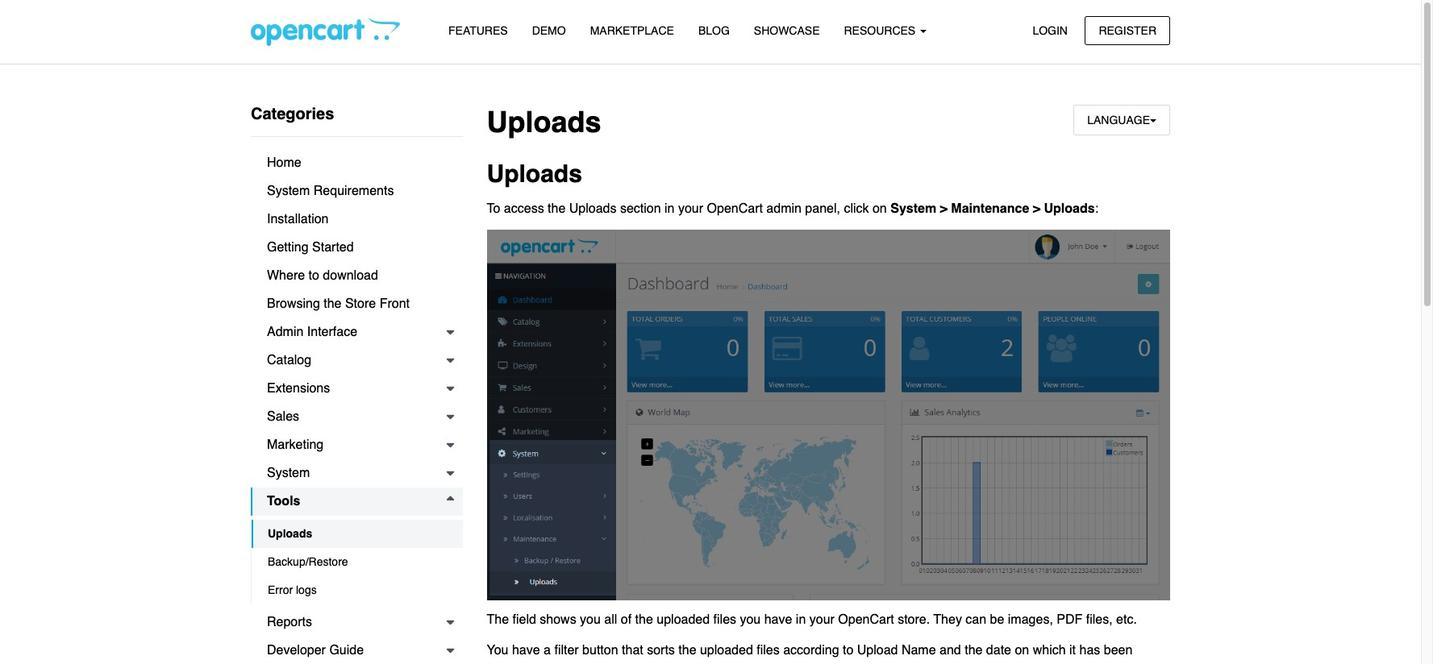 Task type: vqa. For each thing, say whether or not it's contained in the screenshot.
file struct image
no



Task type: locate. For each thing, give the bounding box(es) containing it.
your right section
[[679, 201, 704, 216]]

the field shows you all of the uploaded files you have in your opencart store. they can be images, pdf files, etc.
[[487, 613, 1138, 628]]

maintenance
[[952, 201, 1030, 216]]

to inside you have a filter button that sorts the uploaded files according to upload name and the date on which it has been added.
[[843, 644, 854, 659]]

0 horizontal spatial to
[[309, 269, 319, 283]]

on
[[873, 201, 887, 216], [1016, 644, 1030, 659]]

have left a
[[512, 644, 540, 659]]

login link
[[1020, 16, 1082, 45]]

0 vertical spatial system
[[267, 184, 310, 199]]

language
[[1088, 114, 1151, 127]]

1 vertical spatial have
[[512, 644, 540, 659]]

blog
[[699, 24, 730, 37]]

store
[[345, 297, 376, 311]]

installation
[[267, 212, 329, 227]]

the right access
[[548, 201, 566, 216]]

started
[[312, 240, 354, 255]]

system right click
[[891, 201, 937, 216]]

uploads
[[487, 106, 602, 139], [487, 160, 583, 188], [570, 201, 617, 216], [1045, 201, 1096, 216], [268, 528, 312, 541]]

> right maintenance
[[1033, 201, 1041, 216]]

you have a filter button that sorts the uploaded files according to upload name and the date on which it has been added.
[[487, 644, 1133, 665]]

which
[[1033, 644, 1066, 659]]

the left store
[[324, 297, 342, 311]]

getting started
[[267, 240, 354, 255]]

1 vertical spatial on
[[1016, 644, 1030, 659]]

button
[[583, 644, 619, 659]]

0 horizontal spatial have
[[512, 644, 540, 659]]

marketplace
[[590, 24, 675, 37]]

panel,
[[806, 201, 841, 216]]

1 you from the left
[[580, 613, 601, 628]]

1 horizontal spatial you
[[740, 613, 761, 628]]

opencart up upload on the right bottom of page
[[839, 613, 895, 628]]

1 horizontal spatial files
[[757, 644, 780, 659]]

opencart
[[707, 201, 763, 216], [839, 613, 895, 628]]

0 horizontal spatial on
[[873, 201, 887, 216]]

0 horizontal spatial your
[[679, 201, 704, 216]]

have
[[765, 613, 793, 628], [512, 644, 540, 659]]

1 horizontal spatial to
[[843, 644, 854, 659]]

login
[[1033, 24, 1068, 37]]

in
[[665, 201, 675, 216], [796, 613, 806, 628]]

browsing the store front
[[267, 297, 410, 311]]

can
[[966, 613, 987, 628]]

has
[[1080, 644, 1101, 659]]

developer guide
[[267, 644, 364, 658]]

have inside you have a filter button that sorts the uploaded files according to upload name and the date on which it has been added.
[[512, 644, 540, 659]]

uploaded right sorts
[[700, 644, 754, 659]]

1 horizontal spatial in
[[796, 613, 806, 628]]

1 horizontal spatial your
[[810, 613, 835, 628]]

interface
[[307, 325, 358, 340]]

uploaded
[[657, 613, 710, 628], [700, 644, 754, 659]]

you up you have a filter button that sorts the uploaded files according to upload name and the date on which it has been added.
[[740, 613, 761, 628]]

1 horizontal spatial >
[[1033, 201, 1041, 216]]

0 vertical spatial uploaded
[[657, 613, 710, 628]]

features link
[[437, 17, 520, 45]]

your up according
[[810, 613, 835, 628]]

have up according
[[765, 613, 793, 628]]

1 vertical spatial your
[[810, 613, 835, 628]]

admin interface link
[[251, 319, 463, 347]]

0 horizontal spatial in
[[665, 201, 675, 216]]

all
[[605, 613, 618, 628]]

1 horizontal spatial opencart
[[839, 613, 895, 628]]

admin uploads list image
[[487, 230, 1171, 601]]

:
[[1096, 201, 1099, 216]]

catalog
[[267, 353, 312, 368]]

files inside you have a filter button that sorts the uploaded files according to upload name and the date on which it has been added.
[[757, 644, 780, 659]]

0 vertical spatial opencart
[[707, 201, 763, 216]]

admin
[[267, 325, 304, 340]]

admin interface
[[267, 325, 358, 340]]

tools
[[267, 495, 301, 509]]

in up according
[[796, 613, 806, 628]]

showcase
[[754, 24, 820, 37]]

to left upload on the right bottom of page
[[843, 644, 854, 659]]

your
[[679, 201, 704, 216], [810, 613, 835, 628]]

1 horizontal spatial have
[[765, 613, 793, 628]]

of
[[621, 613, 632, 628]]

been
[[1105, 644, 1133, 659]]

2 > from the left
[[1033, 201, 1041, 216]]

1 horizontal spatial on
[[1016, 644, 1030, 659]]

blog link
[[687, 17, 742, 45]]

language button
[[1074, 105, 1171, 136]]

1 vertical spatial to
[[843, 644, 854, 659]]

images,
[[1009, 613, 1054, 628]]

showcase link
[[742, 17, 832, 45]]

you left all in the left of the page
[[580, 613, 601, 628]]

system down home
[[267, 184, 310, 199]]

0 vertical spatial in
[[665, 201, 675, 216]]

1 vertical spatial uploaded
[[700, 644, 754, 659]]

> left maintenance
[[941, 201, 948, 216]]

to right "where"
[[309, 269, 319, 283]]

0 horizontal spatial >
[[941, 201, 948, 216]]

developer
[[267, 644, 326, 658]]

2 vertical spatial system
[[267, 466, 310, 481]]

system up tools
[[267, 466, 310, 481]]

browsing the store front link
[[251, 291, 463, 319]]

resources link
[[832, 17, 939, 45]]

files
[[714, 613, 737, 628], [757, 644, 780, 659]]

to
[[309, 269, 319, 283], [843, 644, 854, 659]]

the
[[487, 613, 509, 628]]

home
[[267, 156, 302, 170]]

and
[[940, 644, 962, 659]]

tools link
[[251, 488, 463, 516]]

0 horizontal spatial files
[[714, 613, 737, 628]]

system for system link
[[267, 466, 310, 481]]

>
[[941, 201, 948, 216], [1033, 201, 1041, 216]]

on right click
[[873, 201, 887, 216]]

1 vertical spatial in
[[796, 613, 806, 628]]

error logs link
[[252, 577, 463, 605]]

0 horizontal spatial you
[[580, 613, 601, 628]]

where to download
[[267, 269, 378, 283]]

uploaded inside you have a filter button that sorts the uploaded files according to upload name and the date on which it has been added.
[[700, 644, 754, 659]]

system
[[267, 184, 310, 199], [891, 201, 937, 216], [267, 466, 310, 481]]

they
[[934, 613, 963, 628]]

guide
[[330, 644, 364, 658]]

system requirements
[[267, 184, 394, 199]]

on right date
[[1016, 644, 1030, 659]]

uploaded up sorts
[[657, 613, 710, 628]]

in right section
[[665, 201, 675, 216]]

1 vertical spatial files
[[757, 644, 780, 659]]

opencart left admin
[[707, 201, 763, 216]]



Task type: describe. For each thing, give the bounding box(es) containing it.
the right sorts
[[679, 644, 697, 659]]

download
[[323, 269, 378, 283]]

to
[[487, 201, 501, 216]]

0 vertical spatial have
[[765, 613, 793, 628]]

requirements
[[314, 184, 394, 199]]

installation link
[[251, 206, 463, 234]]

error
[[268, 584, 293, 597]]

added.
[[487, 665, 526, 665]]

1 vertical spatial system
[[891, 201, 937, 216]]

2 you from the left
[[740, 613, 761, 628]]

developer guide link
[[251, 637, 463, 665]]

section
[[620, 201, 661, 216]]

resources
[[844, 24, 919, 37]]

features
[[449, 24, 508, 37]]

on inside you have a filter button that sorts the uploaded files according to upload name and the date on which it has been added.
[[1016, 644, 1030, 659]]

register link
[[1086, 16, 1171, 45]]

a
[[544, 644, 551, 659]]

extensions link
[[251, 375, 463, 403]]

0 vertical spatial to
[[309, 269, 319, 283]]

admin
[[767, 201, 802, 216]]

0 horizontal spatial opencart
[[707, 201, 763, 216]]

uploads inside "link"
[[268, 528, 312, 541]]

system for system requirements
[[267, 184, 310, 199]]

marketing link
[[251, 432, 463, 460]]

register
[[1099, 24, 1157, 37]]

sales
[[267, 410, 299, 424]]

system link
[[251, 460, 463, 488]]

you
[[487, 644, 509, 659]]

1 vertical spatial opencart
[[839, 613, 895, 628]]

files,
[[1087, 613, 1113, 628]]

the right of
[[636, 613, 654, 628]]

store.
[[898, 613, 931, 628]]

front
[[380, 297, 410, 311]]

name
[[902, 644, 937, 659]]

field
[[513, 613, 537, 628]]

error logs
[[268, 584, 317, 597]]

categories
[[251, 105, 334, 123]]

date
[[987, 644, 1012, 659]]

catalog link
[[251, 347, 463, 375]]

shows
[[540, 613, 577, 628]]

sorts
[[647, 644, 675, 659]]

backup/restore
[[268, 556, 348, 569]]

opencart - open source shopping cart solution image
[[251, 17, 400, 46]]

1 > from the left
[[941, 201, 948, 216]]

system requirements link
[[251, 178, 463, 206]]

0 vertical spatial your
[[679, 201, 704, 216]]

upload
[[858, 644, 899, 659]]

pdf
[[1057, 613, 1083, 628]]

extensions
[[267, 382, 330, 396]]

that
[[622, 644, 644, 659]]

0 vertical spatial on
[[873, 201, 887, 216]]

browsing
[[267, 297, 320, 311]]

click
[[844, 201, 870, 216]]

according
[[784, 644, 840, 659]]

the right the and
[[965, 644, 983, 659]]

etc.
[[1117, 613, 1138, 628]]

it
[[1070, 644, 1077, 659]]

to access the uploads section in your opencart admin panel, click on system > maintenance > uploads :
[[487, 201, 1099, 216]]

demo link
[[520, 17, 578, 45]]

home link
[[251, 149, 463, 178]]

logs
[[296, 584, 317, 597]]

where
[[267, 269, 305, 283]]

marketing
[[267, 438, 324, 453]]

0 vertical spatial files
[[714, 613, 737, 628]]

filter
[[555, 644, 579, 659]]

sales link
[[251, 403, 463, 432]]

marketplace link
[[578, 17, 687, 45]]

demo
[[532, 24, 566, 37]]

reports
[[267, 616, 312, 630]]

reports link
[[251, 609, 463, 637]]

getting started link
[[251, 234, 463, 262]]

where to download link
[[251, 262, 463, 291]]

uploads link
[[252, 520, 463, 549]]

backup/restore link
[[252, 549, 463, 577]]

getting
[[267, 240, 309, 255]]



